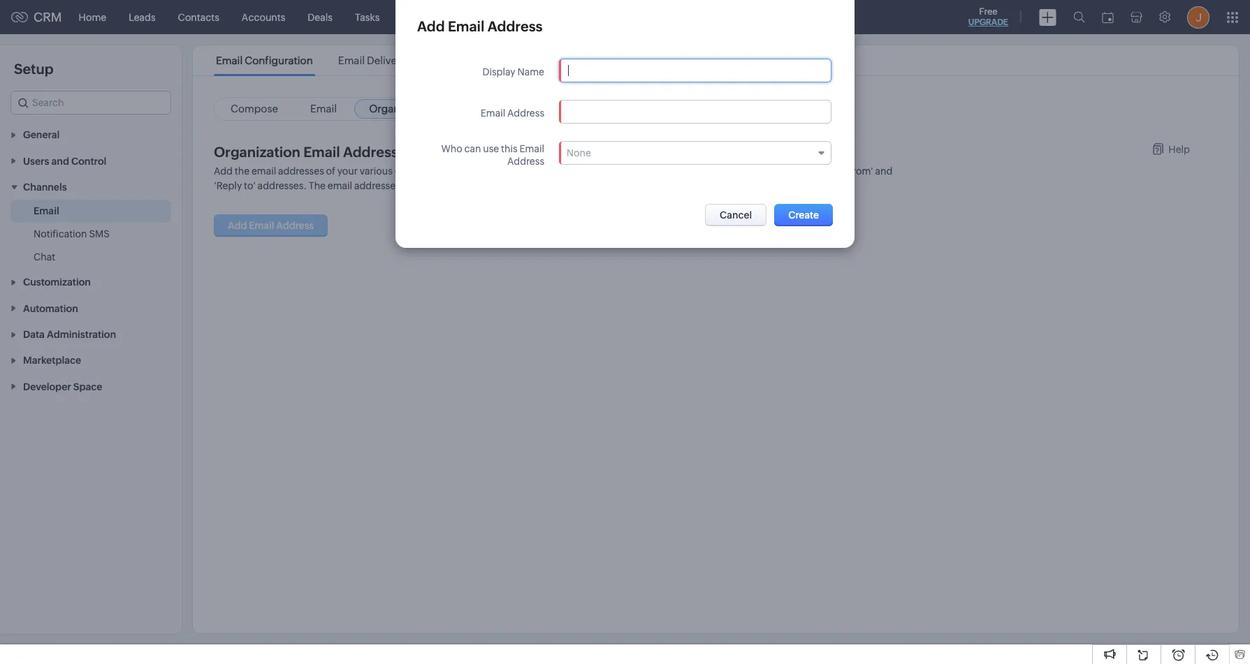 Task type: vqa. For each thing, say whether or not it's contained in the screenshot.
Name
yes



Task type: locate. For each thing, give the bounding box(es) containing it.
email up to'
[[252, 166, 276, 177]]

and right 'from' at the right
[[876, 166, 893, 177]]

0 vertical spatial organization
[[369, 103, 433, 115]]

contacts link
[[167, 0, 231, 34]]

deliverability
[[367, 55, 430, 66]]

display
[[483, 66, 516, 78]]

emails
[[435, 103, 466, 115]]

email inside who can use this email address
[[520, 143, 545, 155]]

compose
[[231, 103, 278, 115]]

1 vertical spatial add
[[214, 166, 233, 177]]

0 horizontal spatial addresses
[[278, 166, 324, 177]]

1 horizontal spatial and
[[876, 166, 893, 177]]

addresses.
[[258, 180, 307, 192]]

2 the from the left
[[828, 166, 843, 177]]

0 vertical spatial add
[[417, 18, 445, 34]]

and
[[552, 166, 569, 177], [876, 166, 893, 177]]

2 vertical spatial address
[[508, 156, 545, 167]]

email deliverability link
[[336, 55, 432, 66]]

organization up to'
[[214, 144, 300, 160]]

notification sms link
[[34, 227, 110, 241]]

add up 'reply
[[214, 166, 233, 177]]

who
[[441, 143, 463, 155]]

the
[[309, 180, 326, 192]]

add the email addresses of your various departments from which you send and receive customer emails. you can use these addresses as the 'from' and 'reply to' addresses. the email addresses have to be verified before you can use them.
[[214, 166, 893, 192]]

these
[[741, 166, 766, 177]]

calendar image
[[1103, 12, 1114, 23]]

deals link
[[297, 0, 344, 34]]

email up the of
[[304, 144, 340, 160]]

email down channels
[[34, 206, 59, 217]]

can right you
[[705, 166, 721, 177]]

add up deliverability
[[417, 18, 445, 34]]

you down 'send'
[[519, 180, 536, 192]]

meetings
[[402, 12, 444, 23]]

email down 'your'
[[328, 180, 352, 192]]

can down 'send'
[[538, 180, 555, 192]]

chat link
[[34, 250, 55, 264]]

0 horizontal spatial email link
[[34, 204, 59, 218]]

various
[[360, 166, 393, 177]]

them.
[[574, 180, 601, 192]]

addresses
[[278, 166, 324, 177], [768, 166, 814, 177], [354, 180, 400, 192]]

profile image
[[1188, 6, 1210, 28]]

1 horizontal spatial use
[[556, 180, 573, 192]]

you up before at the top of page
[[509, 166, 526, 177]]

0 vertical spatial address
[[488, 18, 543, 34]]

organization down deliverability
[[369, 103, 433, 115]]

0 vertical spatial you
[[509, 166, 526, 177]]

list containing email configuration
[[203, 45, 443, 76]]

address inside who can use this email address
[[508, 156, 545, 167]]

use left this
[[483, 143, 499, 155]]

email address
[[481, 108, 545, 119]]

2 horizontal spatial addresses
[[768, 166, 814, 177]]

home link
[[68, 0, 118, 34]]

addresses left as
[[768, 166, 814, 177]]

0 horizontal spatial the
[[235, 166, 250, 177]]

email link down channels
[[34, 204, 59, 218]]

0 horizontal spatial can
[[465, 143, 481, 155]]

home
[[79, 12, 106, 23]]

None text field
[[560, 59, 831, 82], [560, 101, 831, 123], [560, 59, 831, 82], [560, 101, 831, 123]]

1 vertical spatial use
[[723, 166, 739, 177]]

addresses
[[343, 144, 413, 160]]

email left configuration
[[216, 55, 243, 66]]

email link
[[296, 99, 352, 119], [34, 204, 59, 218]]

before
[[487, 180, 517, 192]]

email
[[448, 18, 485, 34], [216, 55, 243, 66], [338, 55, 365, 66], [310, 103, 337, 115], [481, 108, 506, 119], [520, 143, 545, 155], [304, 144, 340, 160], [34, 206, 59, 217]]

search image
[[1074, 11, 1086, 23]]

email down "tasks" link on the left
[[338, 55, 365, 66]]

email configuration link
[[214, 55, 315, 66]]

1 horizontal spatial the
[[828, 166, 843, 177]]

use left these
[[723, 166, 739, 177]]

0 vertical spatial email
[[252, 166, 276, 177]]

can
[[465, 143, 481, 155], [705, 166, 721, 177], [538, 180, 555, 192]]

add for add the email addresses of your various departments from which you send and receive customer emails. you can use these addresses as the 'from' and 'reply to' addresses. the email addresses have to be verified before you can use them.
[[214, 166, 233, 177]]

'from'
[[845, 166, 874, 177]]

organization
[[369, 103, 433, 115], [214, 144, 300, 160]]

display name
[[483, 66, 545, 78]]

channels region
[[0, 200, 182, 269]]

add
[[417, 18, 445, 34], [214, 166, 233, 177]]

crm
[[34, 10, 62, 24]]

email link up organization email addresses
[[296, 99, 352, 119]]

1 vertical spatial email link
[[34, 204, 59, 218]]

0 horizontal spatial organization
[[214, 144, 300, 160]]

compose link
[[216, 99, 293, 119]]

the
[[235, 166, 250, 177], [828, 166, 843, 177]]

0 vertical spatial use
[[483, 143, 499, 155]]

create menu image
[[1040, 9, 1057, 26]]

organization for organization emails
[[369, 103, 433, 115]]

list
[[203, 45, 443, 76]]

the up to'
[[235, 166, 250, 177]]

'reply
[[214, 180, 242, 192]]

0 horizontal spatial use
[[483, 143, 499, 155]]

1 vertical spatial can
[[705, 166, 721, 177]]

you
[[509, 166, 526, 177], [519, 180, 536, 192]]

upgrade
[[969, 17, 1009, 27]]

add inside "add the email addresses of your various departments from which you send and receive customer emails. you can use these addresses as the 'from' and 'reply to' addresses. the email addresses have to be verified before you can use them."
[[214, 166, 233, 177]]

leads link
[[118, 0, 167, 34]]

the right as
[[828, 166, 843, 177]]

2 and from the left
[[876, 166, 893, 177]]

organization inside organization emails link
[[369, 103, 433, 115]]

sms
[[89, 229, 110, 240]]

email
[[252, 166, 276, 177], [328, 180, 352, 192]]

1 horizontal spatial add
[[417, 18, 445, 34]]

help
[[1169, 144, 1191, 155]]

notification
[[34, 229, 87, 240]]

1 vertical spatial you
[[519, 180, 536, 192]]

create
[[789, 210, 819, 221]]

reports
[[511, 12, 547, 23]]

1 horizontal spatial email link
[[296, 99, 352, 119]]

use
[[483, 143, 499, 155], [723, 166, 739, 177], [556, 180, 573, 192]]

from
[[456, 166, 477, 177]]

addresses up the
[[278, 166, 324, 177]]

organization for organization email addresses
[[214, 144, 300, 160]]

0 horizontal spatial add
[[214, 166, 233, 177]]

0 horizontal spatial and
[[552, 166, 569, 177]]

1 vertical spatial organization
[[214, 144, 300, 160]]

0 vertical spatial can
[[465, 143, 481, 155]]

addresses down various
[[354, 180, 400, 192]]

email right this
[[520, 143, 545, 155]]

email up organization email addresses
[[310, 103, 337, 115]]

and right 'send'
[[552, 166, 569, 177]]

1 horizontal spatial organization
[[369, 103, 433, 115]]

2 vertical spatial can
[[538, 180, 555, 192]]

configuration
[[245, 55, 313, 66]]

be
[[437, 180, 449, 192]]

1 vertical spatial email
[[328, 180, 352, 192]]

which
[[479, 166, 507, 177]]

search element
[[1066, 0, 1094, 34]]

accounts link
[[231, 0, 297, 34]]

use left them. at the top of the page
[[556, 180, 573, 192]]

can right who
[[465, 143, 481, 155]]

address
[[488, 18, 543, 34], [508, 108, 545, 119], [508, 156, 545, 167]]



Task type: describe. For each thing, give the bounding box(es) containing it.
crm link
[[11, 10, 62, 24]]

2 horizontal spatial use
[[723, 166, 739, 177]]

customer
[[606, 166, 650, 177]]

profile element
[[1179, 0, 1219, 34]]

this
[[501, 143, 518, 155]]

have
[[402, 180, 424, 192]]

tasks link
[[344, 0, 391, 34]]

to
[[426, 180, 435, 192]]

deals
[[308, 12, 333, 23]]

1 the from the left
[[235, 166, 250, 177]]

as
[[816, 166, 826, 177]]

0 vertical spatial email link
[[296, 99, 352, 119]]

email inside channels "region"
[[34, 206, 59, 217]]

organization emails
[[369, 103, 466, 115]]

meetings link
[[391, 0, 456, 34]]

1 and from the left
[[552, 166, 569, 177]]

free upgrade
[[969, 6, 1009, 27]]

2 horizontal spatial can
[[705, 166, 721, 177]]

add email address
[[417, 18, 543, 34]]

channels
[[23, 182, 67, 193]]

1 vertical spatial address
[[508, 108, 545, 119]]

cancel button
[[705, 204, 767, 227]]

2 vertical spatial use
[[556, 180, 573, 192]]

you
[[686, 166, 703, 177]]

name
[[518, 66, 545, 78]]

1 horizontal spatial email
[[328, 180, 352, 192]]

free
[[980, 6, 998, 17]]

receive
[[571, 166, 604, 177]]

email configuration
[[216, 55, 313, 66]]

tasks
[[355, 12, 380, 23]]

cancel
[[720, 210, 753, 221]]

setup
[[14, 61, 53, 77]]

leads
[[129, 12, 156, 23]]

notification sms
[[34, 229, 110, 240]]

send
[[528, 166, 550, 177]]

1 horizontal spatial can
[[538, 180, 555, 192]]

channels button
[[0, 174, 182, 200]]

use inside who can use this email address
[[483, 143, 499, 155]]

accounts
[[242, 12, 285, 23]]

none
[[567, 148, 591, 159]]

1 horizontal spatial addresses
[[354, 180, 400, 192]]

organization email addresses
[[214, 144, 413, 160]]

email deliverability
[[338, 55, 430, 66]]

calls
[[467, 12, 489, 23]]

0 horizontal spatial email
[[252, 166, 276, 177]]

of
[[326, 166, 336, 177]]

to'
[[244, 180, 256, 192]]

chat
[[34, 252, 55, 263]]

emails.
[[652, 166, 684, 177]]

contacts
[[178, 12, 219, 23]]

email right meetings
[[448, 18, 485, 34]]

departments
[[395, 166, 454, 177]]

your
[[338, 166, 358, 177]]

verified
[[451, 180, 485, 192]]

reports link
[[500, 0, 558, 34]]

create button
[[775, 204, 833, 227]]

organization emails link
[[355, 99, 481, 119]]

can inside who can use this email address
[[465, 143, 481, 155]]

add for add email address
[[417, 18, 445, 34]]

create menu element
[[1031, 0, 1066, 34]]

who can use this email address
[[441, 143, 545, 167]]

email up this
[[481, 108, 506, 119]]

calls link
[[456, 0, 500, 34]]



